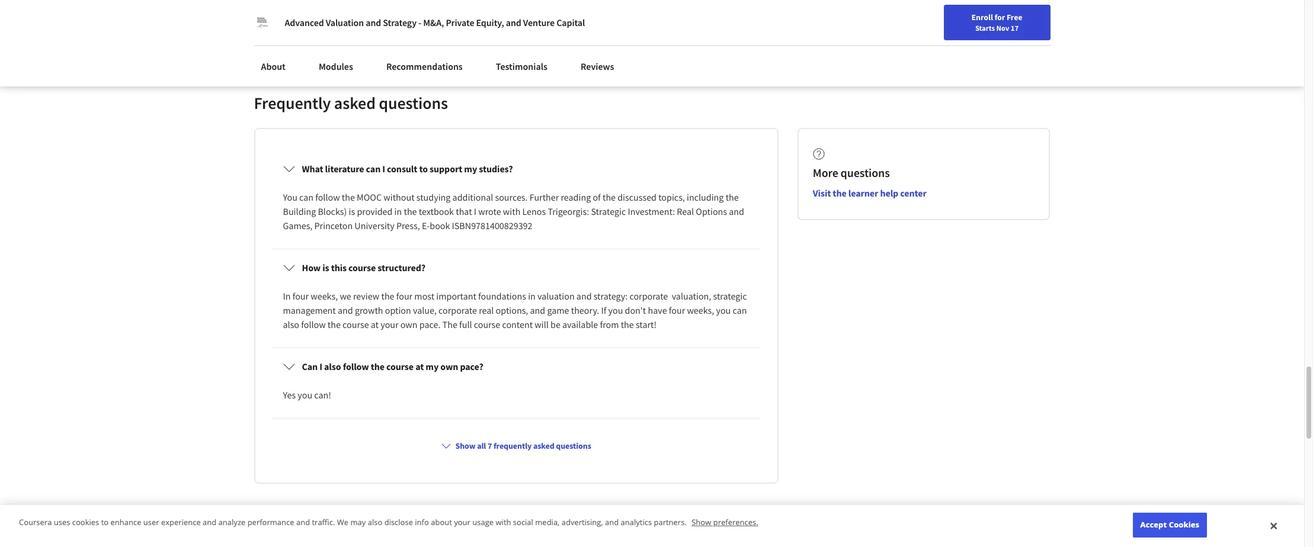 Task type: locate. For each thing, give the bounding box(es) containing it.
also right may
[[368, 518, 383, 529]]

my
[[464, 163, 477, 175], [426, 361, 439, 373]]

own
[[401, 319, 418, 331], [441, 361, 459, 373]]

my for own
[[426, 361, 439, 373]]

and right options
[[729, 206, 745, 218]]

0 horizontal spatial is
[[323, 262, 329, 274]]

1 vertical spatial corporate
[[439, 305, 477, 317]]

0 vertical spatial my
[[464, 163, 477, 175]]

0 horizontal spatial corporate
[[439, 305, 477, 317]]

1 horizontal spatial corporate
[[630, 291, 668, 303]]

0 vertical spatial corporate
[[630, 291, 668, 303]]

corporate
[[630, 291, 668, 303], [439, 305, 477, 317]]

and inside you can follow the mooc without studying additional sources. further reading of the discussed topics, including the building blocks) is provided in the textbook that i wrote with lenos trigeorgis: strategic investment: real options and games, princeton university press, e-book isbn9781400829392
[[729, 206, 745, 218]]

is inside how is this course structured? dropdown button
[[323, 262, 329, 274]]

follow
[[316, 192, 340, 204], [301, 319, 326, 331], [343, 361, 369, 373]]

can
[[302, 361, 318, 373]]

also down "management"
[[283, 319, 299, 331]]

in inside you can follow the mooc without studying additional sources. further reading of the discussed topics, including the building blocks) is provided in the textbook that i wrote with lenos trigeorgis: strategic investment: real options and games, princeton university press, e-book isbn9781400829392
[[395, 206, 402, 218]]

i inside you can follow the mooc without studying additional sources. further reading of the discussed topics, including the building blocks) is provided in the textbook that i wrote with lenos trigeorgis: strategic investment: real options and games, princeton university press, e-book isbn9781400829392
[[474, 206, 477, 218]]

game
[[548, 305, 570, 317]]

can inside what literature can i consult to support my studies? dropdown button
[[366, 163, 381, 175]]

four right in
[[293, 291, 309, 303]]

to right consult
[[419, 163, 428, 175]]

with left social
[[496, 518, 511, 529]]

frequently
[[494, 441, 532, 452]]

show right partners.
[[692, 518, 712, 529]]

1 vertical spatial your
[[454, 518, 471, 529]]

2 horizontal spatial can
[[733, 305, 747, 317]]

can down the strategic
[[733, 305, 747, 317]]

course inside dropdown button
[[387, 361, 414, 373]]

1 horizontal spatial own
[[441, 361, 459, 373]]

how is this course structured? button
[[274, 252, 759, 285]]

with down sources.
[[503, 206, 521, 218]]

and left traffic.
[[296, 518, 310, 529]]

accept cookies button
[[1134, 514, 1208, 538]]

studies?
[[479, 163, 513, 175]]

can inside you can follow the mooc without studying additional sources. further reading of the discussed topics, including the building blocks) is provided in the textbook that i wrote with lenos trigeorgis: strategic investment: real options and games, princeton university press, e-book isbn9781400829392
[[299, 192, 314, 204]]

show left "all"
[[456, 441, 476, 452]]

testimonials
[[496, 60, 548, 72]]

to right cookies
[[101, 518, 109, 529]]

without
[[384, 192, 415, 204]]

0 horizontal spatial weeks,
[[311, 291, 338, 303]]

is inside you can follow the mooc without studying additional sources. further reading of the discussed topics, including the building blocks) is provided in the textbook that i wrote with lenos trigeorgis: strategic investment: real options and games, princeton university press, e-book isbn9781400829392
[[349, 206, 355, 218]]

reading
[[561, 192, 591, 204]]

start!
[[636, 319, 657, 331]]

for
[[995, 12, 1006, 23]]

follow down "management"
[[301, 319, 326, 331]]

my right support
[[464, 163, 477, 175]]

0 vertical spatial show
[[456, 441, 476, 452]]

also
[[283, 319, 299, 331], [324, 361, 341, 373], [368, 518, 383, 529]]

real
[[677, 206, 694, 218]]

available
[[563, 319, 598, 331]]

0 horizontal spatial also
[[283, 319, 299, 331]]

the down "management"
[[328, 319, 341, 331]]

0 horizontal spatial questions
[[379, 93, 448, 114]]

strategic
[[591, 206, 626, 218]]

experience
[[161, 518, 201, 529]]

modules
[[319, 60, 353, 72]]

important
[[437, 291, 477, 303]]

cookies
[[1170, 520, 1200, 531]]

can right literature on the left top of the page
[[366, 163, 381, 175]]

2 vertical spatial questions
[[556, 441, 592, 452]]

in inside in four weeks, we review the four most important foundations in valuation and strategy: corporate  valuation, strategic management and growth option value, corporate real options, and game theory. if you don't have four weeks, you can also follow the course at your own pace. the full course content will be available from the start!
[[528, 291, 536, 303]]

advertising,
[[562, 518, 603, 529]]

yes you can!
[[283, 390, 331, 402]]

0 vertical spatial also
[[283, 319, 299, 331]]

2 horizontal spatial you
[[717, 305, 731, 317]]

1 horizontal spatial weeks,
[[687, 305, 715, 317]]

2 vertical spatial i
[[320, 361, 323, 373]]

that
[[456, 206, 472, 218]]

from
[[600, 319, 619, 331]]

i left consult
[[383, 163, 385, 175]]

how is this course structured?
[[302, 262, 426, 274]]

follow right can
[[343, 361, 369, 373]]

real
[[479, 305, 494, 317]]

also inside dropdown button
[[324, 361, 341, 373]]

0 vertical spatial with
[[503, 206, 521, 218]]

0 vertical spatial at
[[371, 319, 379, 331]]

0 horizontal spatial show
[[456, 441, 476, 452]]

my for studies?
[[464, 163, 477, 175]]

0 vertical spatial in
[[395, 206, 402, 218]]

follow inside you can follow the mooc without studying additional sources. further reading of the discussed topics, including the building blocks) is provided in the textbook that i wrote with lenos trigeorgis: strategic investment: real options and games, princeton university press, e-book isbn9781400829392
[[316, 192, 340, 204]]

7
[[488, 441, 492, 452]]

accept cookies
[[1141, 520, 1200, 531]]

can up building
[[299, 192, 314, 204]]

be
[[551, 319, 561, 331]]

four right have
[[669, 305, 686, 317]]

corporate up have
[[630, 291, 668, 303]]

0 horizontal spatial own
[[401, 319, 418, 331]]

1 vertical spatial own
[[441, 361, 459, 373]]

four up option
[[397, 291, 413, 303]]

visit
[[813, 188, 831, 199]]

corporate down important
[[439, 305, 477, 317]]

analyze
[[219, 518, 246, 529]]

at down pace.
[[416, 361, 424, 373]]

i right that
[[474, 206, 477, 218]]

0 horizontal spatial i
[[320, 361, 323, 373]]

four
[[293, 291, 309, 303], [397, 291, 413, 303], [669, 305, 686, 317]]

1 horizontal spatial is
[[349, 206, 355, 218]]

at down growth
[[371, 319, 379, 331]]

at inside dropdown button
[[416, 361, 424, 373]]

disclose
[[385, 518, 413, 529]]

follow up blocks)
[[316, 192, 340, 204]]

valuation,
[[672, 291, 712, 303]]

you right if
[[609, 305, 623, 317]]

0 vertical spatial questions
[[379, 93, 448, 114]]

textbook
[[419, 206, 454, 218]]

i
[[383, 163, 385, 175], [474, 206, 477, 218], [320, 361, 323, 373]]

nov
[[997, 23, 1010, 33]]

collapsed list
[[269, 148, 764, 548]]

0 horizontal spatial my
[[426, 361, 439, 373]]

0 horizontal spatial at
[[371, 319, 379, 331]]

can inside in four weeks, we review the four most important foundations in valuation and strategy: corporate  valuation, strategic management and growth option value, corporate real options, and game theory. if you don't have four weeks, you can also follow the course at your own pace. the full course content will be available from the start!
[[733, 305, 747, 317]]

you
[[283, 192, 298, 204]]

0 vertical spatial asked
[[334, 93, 376, 114]]

1 horizontal spatial in
[[528, 291, 536, 303]]

review
[[353, 291, 380, 303]]

to
[[419, 163, 428, 175], [101, 518, 109, 529]]

1 vertical spatial i
[[474, 206, 477, 218]]

starts
[[976, 23, 996, 33]]

theory.
[[571, 305, 600, 317]]

1 horizontal spatial my
[[464, 163, 477, 175]]

option
[[385, 305, 411, 317]]

1 horizontal spatial asked
[[534, 441, 555, 452]]

private
[[446, 17, 475, 28]]

also right can
[[324, 361, 341, 373]]

your inside in four weeks, we review the four most important foundations in valuation and strategy: corporate  valuation, strategic management and growth option value, corporate real options, and game theory. if you don't have four weeks, you can also follow the course at your own pace. the full course content will be available from the start!
[[381, 319, 399, 331]]

1 vertical spatial questions
[[841, 166, 890, 180]]

0 vertical spatial own
[[401, 319, 418, 331]]

1 vertical spatial to
[[101, 518, 109, 529]]

course down real
[[474, 319, 501, 331]]

1 vertical spatial follow
[[301, 319, 326, 331]]

wrote
[[479, 206, 501, 218]]

in
[[395, 206, 402, 218], [528, 291, 536, 303]]

what literature can i consult to support my studies?
[[302, 163, 513, 175]]

0 vertical spatial can
[[366, 163, 381, 175]]

weeks, up "management"
[[311, 291, 338, 303]]

structured?
[[378, 262, 426, 274]]

0 horizontal spatial in
[[395, 206, 402, 218]]

is
[[349, 206, 355, 218], [323, 262, 329, 274]]

2 horizontal spatial i
[[474, 206, 477, 218]]

1 vertical spatial at
[[416, 361, 424, 373]]

isbn9781400829392
[[452, 220, 533, 232]]

partners.
[[654, 518, 687, 529]]

2 horizontal spatial questions
[[841, 166, 890, 180]]

social
[[513, 518, 534, 529]]

weeks,
[[311, 291, 338, 303], [687, 305, 715, 317]]

1 horizontal spatial show
[[692, 518, 712, 529]]

the
[[833, 188, 847, 199], [342, 192, 355, 204], [603, 192, 616, 204], [726, 192, 739, 204], [404, 206, 417, 218], [382, 291, 395, 303], [328, 319, 341, 331], [621, 319, 634, 331], [371, 361, 385, 373]]

1 horizontal spatial questions
[[556, 441, 592, 452]]

of
[[593, 192, 601, 204]]

in left valuation
[[528, 291, 536, 303]]

and up theory.
[[577, 291, 592, 303]]

1 horizontal spatial at
[[416, 361, 424, 373]]

own left pace? on the left of the page
[[441, 361, 459, 373]]

testimonials link
[[489, 53, 555, 79]]

your down option
[[381, 319, 399, 331]]

1 horizontal spatial four
[[397, 291, 413, 303]]

value,
[[413, 305, 437, 317]]

None search field
[[169, 7, 454, 31]]

1 vertical spatial weeks,
[[687, 305, 715, 317]]

the down growth
[[371, 361, 385, 373]]

venture
[[523, 17, 555, 28]]

0 vertical spatial your
[[381, 319, 399, 331]]

asked down modules link
[[334, 93, 376, 114]]

at
[[371, 319, 379, 331], [416, 361, 424, 373]]

is left this
[[323, 262, 329, 274]]

0 vertical spatial to
[[419, 163, 428, 175]]

0 horizontal spatial to
[[101, 518, 109, 529]]

course right this
[[349, 262, 376, 274]]

performance
[[248, 518, 294, 529]]

visit the learner help center link
[[813, 188, 927, 199]]

1 vertical spatial in
[[528, 291, 536, 303]]

1 vertical spatial my
[[426, 361, 439, 373]]

the right of in the left of the page
[[603, 192, 616, 204]]

to inside dropdown button
[[419, 163, 428, 175]]

1 vertical spatial also
[[324, 361, 341, 373]]

1 horizontal spatial also
[[324, 361, 341, 373]]

asked right frequently
[[534, 441, 555, 452]]

and left strategy
[[366, 17, 381, 28]]

and down we
[[338, 305, 353, 317]]

you
[[609, 305, 623, 317], [717, 305, 731, 317], [298, 390, 313, 402]]

1 horizontal spatial i
[[383, 163, 385, 175]]

frequently asked questions
[[254, 93, 448, 114]]

can i also follow the course at my own pace?
[[302, 361, 484, 373]]

1 vertical spatial asked
[[534, 441, 555, 452]]

own inside 'can i also follow the course at my own pace?' dropdown button
[[441, 361, 459, 373]]

discussed
[[618, 192, 657, 204]]

1 vertical spatial is
[[323, 262, 329, 274]]

you right yes
[[298, 390, 313, 402]]

own down option
[[401, 319, 418, 331]]

1 horizontal spatial to
[[419, 163, 428, 175]]

footer
[[0, 513, 1305, 548]]

0 vertical spatial weeks,
[[311, 291, 338, 303]]

1 horizontal spatial can
[[366, 163, 381, 175]]

1 vertical spatial can
[[299, 192, 314, 204]]

advanced
[[285, 17, 324, 28]]

is right blocks)
[[349, 206, 355, 218]]

at inside in four weeks, we review the four most important foundations in valuation and strategy: corporate  valuation, strategic management and growth option value, corporate real options, and game theory. if you don't have four weeks, you can also follow the course at your own pace. the full course content will be available from the start!
[[371, 319, 379, 331]]

your right about
[[454, 518, 471, 529]]

and
[[366, 17, 381, 28], [506, 17, 522, 28], [729, 206, 745, 218], [577, 291, 592, 303], [338, 305, 353, 317], [530, 305, 546, 317], [203, 518, 217, 529], [296, 518, 310, 529], [605, 518, 619, 529]]

0 vertical spatial follow
[[316, 192, 340, 204]]

book
[[430, 220, 450, 232]]

course down option
[[387, 361, 414, 373]]

0 horizontal spatial can
[[299, 192, 314, 204]]

learner
[[849, 188, 879, 199]]

2 vertical spatial follow
[[343, 361, 369, 373]]

show inside dropdown button
[[456, 441, 476, 452]]

0 horizontal spatial your
[[381, 319, 399, 331]]

0 vertical spatial is
[[349, 206, 355, 218]]

own inside in four weeks, we review the four most important foundations in valuation and strategy: corporate  valuation, strategic management and growth option value, corporate real options, and game theory. if you don't have four weeks, you can also follow the course at your own pace. the full course content will be available from the start!
[[401, 319, 418, 331]]

i right can
[[320, 361, 323, 373]]

support
[[430, 163, 463, 175]]

in down without
[[395, 206, 402, 218]]

1 horizontal spatial your
[[454, 518, 471, 529]]

my left pace? on the left of the page
[[426, 361, 439, 373]]

you down the strategic
[[717, 305, 731, 317]]

weeks, down valuation,
[[687, 305, 715, 317]]

2 vertical spatial can
[[733, 305, 747, 317]]

2 horizontal spatial also
[[368, 518, 383, 529]]

erasmus university rotterdam image
[[254, 14, 271, 31]]

reviews link
[[574, 53, 622, 79]]

the up press,
[[404, 206, 417, 218]]

with inside you can follow the mooc without studying additional sources. further reading of the discussed topics, including the building blocks) is provided in the textbook that i wrote with lenos trigeorgis: strategic investment: real options and games, princeton university press, e-book isbn9781400829392
[[503, 206, 521, 218]]

blocks)
[[318, 206, 347, 218]]



Task type: vqa. For each thing, say whether or not it's contained in the screenshot.
literature
yes



Task type: describe. For each thing, give the bounding box(es) containing it.
capital
[[557, 17, 585, 28]]

in
[[283, 291, 291, 303]]

and left analyze
[[203, 518, 217, 529]]

press,
[[397, 220, 420, 232]]

reviews
[[581, 60, 615, 72]]

2 vertical spatial also
[[368, 518, 383, 529]]

traffic.
[[312, 518, 335, 529]]

accept
[[1141, 520, 1168, 531]]

asked inside dropdown button
[[534, 441, 555, 452]]

and up will
[[530, 305, 546, 317]]

provided
[[357, 206, 393, 218]]

equity,
[[476, 17, 504, 28]]

and left analytics
[[605, 518, 619, 529]]

mooc
[[357, 192, 382, 204]]

m&a,
[[423, 17, 444, 28]]

consult
[[387, 163, 418, 175]]

more questions
[[813, 166, 890, 180]]

lenos
[[523, 206, 546, 218]]

foundations
[[479, 291, 526, 303]]

uses
[[54, 518, 70, 529]]

the inside dropdown button
[[371, 361, 385, 373]]

follow inside in four weeks, we review the four most important foundations in valuation and strategy: corporate  valuation, strategic management and growth option value, corporate real options, and game theory. if you don't have four weeks, you can also follow the course at your own pace. the full course content will be available from the start!
[[301, 319, 326, 331]]

coursera
[[19, 518, 52, 529]]

1 vertical spatial show
[[692, 518, 712, 529]]

management
[[283, 305, 336, 317]]

what
[[302, 163, 323, 175]]

17
[[1011, 23, 1019, 33]]

show preferences. link
[[692, 518, 759, 529]]

about
[[431, 518, 452, 529]]

and right the equity,
[[506, 17, 522, 28]]

0 horizontal spatial asked
[[334, 93, 376, 114]]

if
[[602, 305, 607, 317]]

strategic
[[714, 291, 747, 303]]

can!
[[314, 390, 331, 402]]

including
[[687, 192, 724, 204]]

studying
[[417, 192, 451, 204]]

1 vertical spatial with
[[496, 518, 511, 529]]

show all 7 frequently asked questions button
[[437, 436, 596, 457]]

all
[[477, 441, 486, 452]]

follow inside dropdown button
[[343, 361, 369, 373]]

recommendations link
[[379, 53, 470, 79]]

strategy:
[[594, 291, 628, 303]]

questions inside dropdown button
[[556, 441, 592, 452]]

content
[[502, 319, 533, 331]]

0 horizontal spatial four
[[293, 291, 309, 303]]

course inside dropdown button
[[349, 262, 376, 274]]

the up option
[[382, 291, 395, 303]]

how
[[302, 262, 321, 274]]

you can follow the mooc without studying additional sources. further reading of the discussed topics, including the building blocks) is provided in the textbook that i wrote with lenos trigeorgis: strategic investment: real options and games, princeton university press, e-book isbn9781400829392
[[283, 192, 747, 232]]

the down the don't
[[621, 319, 634, 331]]

strategy
[[383, 17, 417, 28]]

advanced valuation and strategy - m&a, private equity, and venture capital
[[285, 17, 585, 28]]

visit the learner help center
[[813, 188, 927, 199]]

topics,
[[659, 192, 685, 204]]

the
[[443, 319, 458, 331]]

about
[[261, 60, 286, 72]]

growth
[[355, 305, 383, 317]]

further
[[530, 192, 559, 204]]

show all 7 frequently asked questions
[[456, 441, 592, 452]]

preferences.
[[714, 518, 759, 529]]

more
[[813, 166, 839, 180]]

2 horizontal spatial four
[[669, 305, 686, 317]]

cookies
[[72, 518, 99, 529]]

1 horizontal spatial you
[[609, 305, 623, 317]]

full
[[460, 319, 472, 331]]

0 horizontal spatial you
[[298, 390, 313, 402]]

course down growth
[[343, 319, 369, 331]]

free
[[1007, 12, 1023, 23]]

help
[[881, 188, 899, 199]]

about link
[[254, 53, 293, 79]]

recommendations
[[387, 60, 463, 72]]

don't
[[625, 305, 646, 317]]

we
[[340, 291, 351, 303]]

yes
[[283, 390, 296, 402]]

building
[[283, 206, 316, 218]]

user
[[143, 518, 159, 529]]

enroll
[[972, 12, 994, 23]]

we
[[337, 518, 349, 529]]

also inside in four weeks, we review the four most important foundations in valuation and strategy: corporate  valuation, strategic management and growth option value, corporate real options, and game theory. if you don't have four weeks, you can also follow the course at your own pace. the full course content will be available from the start!
[[283, 319, 299, 331]]

pace.
[[420, 319, 441, 331]]

pace?
[[460, 361, 484, 373]]

games,
[[283, 220, 313, 232]]

this
[[331, 262, 347, 274]]

center
[[901, 188, 927, 199]]

can i also follow the course at my own pace? button
[[274, 351, 759, 384]]

options
[[696, 206, 728, 218]]

in four weeks, we review the four most important foundations in valuation and strategy: corporate  valuation, strategic management and growth option value, corporate real options, and game theory. if you don't have four weeks, you can also follow the course at your own pace. the full course content will be available from the start!
[[283, 291, 749, 331]]

options,
[[496, 305, 529, 317]]

valuation
[[326, 17, 364, 28]]

sources.
[[495, 192, 528, 204]]

0 vertical spatial i
[[383, 163, 385, 175]]

the left the mooc
[[342, 192, 355, 204]]

princeton
[[315, 220, 353, 232]]

have
[[648, 305, 667, 317]]

the right visit
[[833, 188, 847, 199]]

-
[[419, 17, 422, 28]]

the up options
[[726, 192, 739, 204]]

will
[[535, 319, 549, 331]]

most
[[415, 291, 435, 303]]

trigeorgis:
[[548, 206, 590, 218]]



